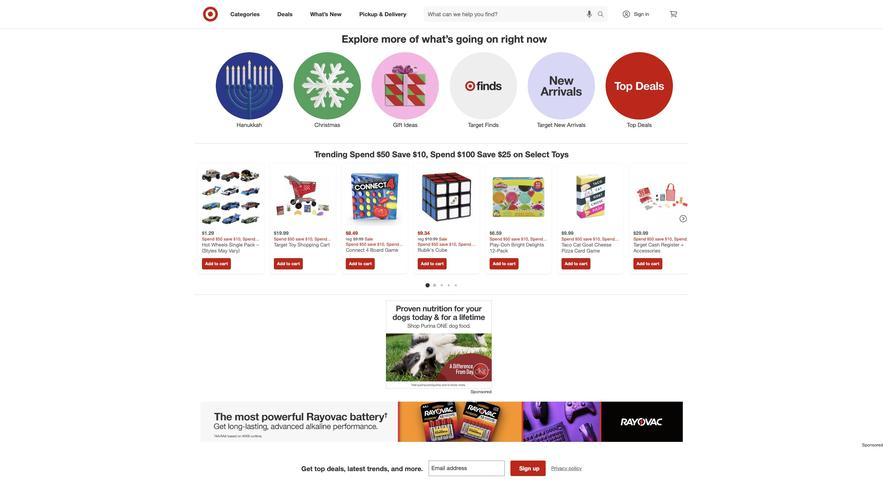 Task type: vqa. For each thing, say whether or not it's contained in the screenshot.


Task type: describe. For each thing, give the bounding box(es) containing it.
add to cart for cube
[[421, 261, 444, 266]]

$6.59
[[490, 230, 502, 236]]

privacy policy link
[[552, 465, 582, 472]]

–
[[256, 241, 259, 247]]

cube
[[435, 247, 448, 253]]

add for target toy shopping cart
[[277, 261, 285, 266]]

and
[[391, 464, 403, 473]]

target new arrivals
[[538, 121, 586, 128]]

target cash register + accessories
[[634, 241, 684, 254]]

to for toy
[[286, 261, 290, 266]]

1 spend from the left
[[350, 149, 375, 159]]

privacy policy
[[552, 465, 582, 471]]

sale for cube
[[439, 236, 447, 241]]

new for what's
[[330, 10, 342, 17]]

gift
[[393, 121, 403, 128]]

register
[[661, 241, 680, 247]]

0 vertical spatial sponsored
[[471, 389, 492, 394]]

now
[[527, 33, 547, 45]]

privacy
[[552, 465, 568, 471]]

add for hot wheels single pack – (styles may vary)
[[205, 261, 213, 266]]

$25
[[498, 149, 511, 159]]

play-
[[490, 241, 501, 247]]

what's
[[422, 33, 453, 45]]

gift ideas link
[[367, 51, 445, 129]]

cat
[[573, 241, 581, 247]]

target for target new arrivals
[[538, 121, 553, 128]]

to for wheels
[[214, 261, 218, 266]]

reg for $9.34
[[418, 236, 424, 241]]

$9.34
[[418, 230, 430, 236]]

pickup & delivery link
[[354, 6, 415, 22]]

up
[[533, 465, 540, 472]]

hanukkah
[[237, 121, 262, 128]]

add for connect 4 board game
[[349, 261, 357, 266]]

add for taco cat goat cheese pizza card game
[[565, 261, 573, 266]]

pack inside 'hot wheels single pack – (styles may vary)'
[[244, 241, 255, 247]]

12-
[[490, 248, 497, 254]]

goat
[[583, 241, 593, 247]]

select
[[526, 149, 550, 159]]

policy
[[569, 465, 582, 471]]

explore
[[342, 33, 379, 45]]

sign in
[[635, 11, 650, 17]]

trending
[[315, 149, 348, 159]]

target for target cash register + accessories
[[634, 241, 647, 247]]

cart for toy
[[292, 261, 300, 266]]

board
[[370, 247, 384, 253]]

new for target
[[555, 121, 566, 128]]

cart for cash
[[651, 261, 660, 266]]

cash
[[649, 241, 660, 247]]

target for target finds
[[468, 121, 484, 128]]

right
[[502, 33, 524, 45]]

pickup
[[360, 10, 378, 17]]

target toy shopping cart
[[274, 241, 330, 247]]

(styles
[[202, 248, 217, 254]]

connect 4 board game
[[346, 247, 398, 253]]

$19.99
[[274, 230, 289, 236]]

accessories
[[634, 248, 661, 254]]

hot
[[202, 241, 210, 247]]

what's
[[310, 10, 328, 17]]

more.
[[405, 464, 423, 473]]

target for target toy shopping cart
[[274, 241, 287, 247]]

search button
[[595, 6, 612, 23]]

taco cat goat cheese pizza card game
[[562, 241, 612, 254]]

sign up
[[520, 465, 540, 472]]

$8.49 reg $9.99 sale
[[346, 230, 373, 241]]

toy
[[289, 241, 296, 247]]

add to cart button for cash
[[634, 258, 663, 269]]

$10,
[[413, 149, 428, 159]]

top
[[627, 121, 637, 128]]

add to cart button for wheels
[[202, 258, 231, 269]]

of
[[410, 33, 419, 45]]

to for 4
[[358, 261, 362, 266]]

what's new link
[[304, 6, 351, 22]]

add for play-doh bright delights 12-pack
[[493, 261, 501, 266]]

$10.99
[[425, 236, 438, 241]]

wheels
[[211, 241, 228, 247]]

to for cash
[[646, 261, 650, 266]]

card
[[575, 248, 585, 254]]

What can we help you find? suggestions appear below search field
[[424, 6, 600, 22]]

trending spend $50 save $10, spend $100 save $25 on select toys
[[315, 149, 569, 159]]

add for target cash register + accessories
[[637, 261, 645, 266]]

cheese
[[595, 241, 612, 247]]

0 vertical spatial $9.99
[[562, 230, 574, 236]]

taco
[[562, 241, 572, 247]]

categories link
[[225, 6, 269, 22]]

christmas
[[315, 121, 340, 128]]

target finds link
[[445, 51, 523, 129]]

vary)
[[229, 248, 240, 254]]

1 vertical spatial advertisement region
[[0, 402, 884, 442]]

target new arrivals link
[[523, 51, 601, 129]]

$9.99 inside $8.49 reg $9.99 sale
[[353, 236, 364, 241]]

cart for 4
[[364, 261, 372, 266]]

to for cat
[[574, 261, 578, 266]]

top
[[315, 464, 325, 473]]

add to cart button for cube
[[418, 258, 447, 269]]

add to cart for wheels
[[205, 261, 228, 266]]

top deals link
[[601, 51, 679, 129]]



Task type: locate. For each thing, give the bounding box(es) containing it.
0 horizontal spatial deals
[[278, 10, 293, 17]]

+
[[681, 241, 684, 247]]

add down connect
[[349, 261, 357, 266]]

bright
[[512, 241, 525, 247]]

pack
[[244, 241, 255, 247], [497, 248, 508, 254]]

$100
[[458, 149, 475, 159]]

pack left –
[[244, 241, 255, 247]]

1 vertical spatial sponsored
[[863, 442, 884, 448]]

3 to from the left
[[358, 261, 362, 266]]

2 save from the left
[[478, 149, 496, 159]]

6 add from the left
[[565, 261, 573, 266]]

4 cart from the left
[[435, 261, 444, 266]]

what's new
[[310, 10, 342, 17]]

2 reg from the left
[[418, 236, 424, 241]]

reg inside $8.49 reg $9.99 sale
[[346, 236, 352, 241]]

1 reg from the left
[[346, 236, 352, 241]]

add to cart for toy
[[277, 261, 300, 266]]

6 to from the left
[[574, 261, 578, 266]]

1 horizontal spatial pack
[[497, 248, 508, 254]]

add to cart button
[[202, 258, 231, 269], [274, 258, 303, 269], [346, 258, 375, 269], [418, 258, 447, 269], [490, 258, 519, 269], [562, 258, 591, 269], [634, 258, 663, 269]]

deals,
[[327, 464, 346, 473]]

reg
[[346, 236, 352, 241], [418, 236, 424, 241]]

sign inside button
[[520, 465, 532, 472]]

5 add to cart from the left
[[493, 261, 516, 266]]

3 add from the left
[[349, 261, 357, 266]]

$9.99 down $8.49
[[353, 236, 364, 241]]

6 add to cart from the left
[[565, 261, 588, 266]]

cart down may
[[220, 261, 228, 266]]

3 add to cart button from the left
[[346, 258, 375, 269]]

1 add to cart button from the left
[[202, 258, 231, 269]]

pack down doh
[[497, 248, 508, 254]]

1 vertical spatial on
[[514, 149, 523, 159]]

gift ideas
[[393, 121, 418, 128]]

add down rubik's at the left bottom
[[421, 261, 429, 266]]

ideas
[[404, 121, 418, 128]]

add for rubik's cube
[[421, 261, 429, 266]]

cart for cat
[[579, 261, 588, 266]]

reg down $9.34
[[418, 236, 424, 241]]

0 vertical spatial new
[[330, 10, 342, 17]]

sale inside $8.49 reg $9.99 sale
[[365, 236, 373, 241]]

single
[[229, 241, 243, 247]]

add to cart button down 12-
[[490, 258, 519, 269]]

cart down card
[[579, 261, 588, 266]]

target toy shopping cart image
[[274, 168, 332, 226], [274, 168, 332, 226]]

5 add from the left
[[493, 261, 501, 266]]

cart for doh
[[507, 261, 516, 266]]

add to cart down 12-
[[493, 261, 516, 266]]

cart down the toy
[[292, 261, 300, 266]]

$8.49
[[346, 230, 358, 236]]

1 horizontal spatial game
[[587, 248, 600, 254]]

sale up cube at the bottom
[[439, 236, 447, 241]]

add to cart button for doh
[[490, 258, 519, 269]]

sign up button
[[511, 461, 546, 476]]

to for cube
[[430, 261, 434, 266]]

target cash register + accessories image
[[634, 168, 692, 226], [634, 168, 692, 226]]

cart down accessories
[[651, 261, 660, 266]]

7 add from the left
[[637, 261, 645, 266]]

7 add to cart from the left
[[637, 261, 660, 266]]

to down doh
[[502, 261, 506, 266]]

1 horizontal spatial on
[[514, 149, 523, 159]]

4 add to cart button from the left
[[418, 258, 447, 269]]

new inside target new arrivals link
[[555, 121, 566, 128]]

1 add to cart from the left
[[205, 261, 228, 266]]

to down connect
[[358, 261, 362, 266]]

cart down 4
[[364, 261, 372, 266]]

add to cart button down connect
[[346, 258, 375, 269]]

0 vertical spatial on
[[486, 33, 499, 45]]

to for doh
[[502, 261, 506, 266]]

add to cart for cat
[[565, 261, 588, 266]]

on left right
[[486, 33, 499, 45]]

add to cart button for 4
[[346, 258, 375, 269]]

target left finds at the top right of page
[[468, 121, 484, 128]]

add to cart button down the toy
[[274, 258, 303, 269]]

0 horizontal spatial save
[[392, 149, 411, 159]]

spend right $10,
[[431, 149, 456, 159]]

deals inside 'link'
[[278, 10, 293, 17]]

0 vertical spatial advertisement region
[[386, 301, 492, 389]]

add to cart down card
[[565, 261, 588, 266]]

2 cart from the left
[[292, 261, 300, 266]]

$9.34 reg $10.99 sale
[[418, 230, 447, 241]]

2 add to cart button from the left
[[274, 258, 303, 269]]

0 horizontal spatial new
[[330, 10, 342, 17]]

6 cart from the left
[[579, 261, 588, 266]]

delights
[[526, 241, 544, 247]]

0 horizontal spatial sign
[[520, 465, 532, 472]]

game inside taco cat goat cheese pizza card game
[[587, 248, 600, 254]]

reg inside $9.34 reg $10.99 sale
[[418, 236, 424, 241]]

new
[[330, 10, 342, 17], [555, 121, 566, 128]]

to down the toy
[[286, 261, 290, 266]]

explore more of what's going on right now
[[342, 33, 547, 45]]

0 horizontal spatial spend
[[350, 149, 375, 159]]

search
[[595, 11, 612, 18]]

sign for sign up
[[520, 465, 532, 472]]

sale up 4
[[365, 236, 373, 241]]

sign
[[635, 11, 644, 17], [520, 465, 532, 472]]

0 horizontal spatial pack
[[244, 241, 255, 247]]

top deals
[[627, 121, 652, 128]]

advertisement region
[[386, 301, 492, 389], [0, 402, 884, 442]]

target down $19.99
[[274, 241, 287, 247]]

pickup & delivery
[[360, 10, 407, 17]]

spend
[[350, 149, 375, 159], [431, 149, 456, 159]]

game down goat
[[587, 248, 600, 254]]

add to cart button down card
[[562, 258, 591, 269]]

hot wheels single pack – (styles may vary)
[[202, 241, 259, 254]]

4 add from the left
[[421, 261, 429, 266]]

target finds
[[468, 121, 499, 128]]

cart down cube at the bottom
[[435, 261, 444, 266]]

rubik's
[[418, 247, 434, 253]]

add down target toy shopping cart
[[277, 261, 285, 266]]

hanukkah link
[[210, 51, 289, 129]]

1 horizontal spatial save
[[478, 149, 496, 159]]

save
[[392, 149, 411, 159], [478, 149, 496, 159]]

3 cart from the left
[[364, 261, 372, 266]]

add to cart for 4
[[349, 261, 372, 266]]

pack inside play-doh bright delights 12-pack
[[497, 248, 508, 254]]

$9.99
[[562, 230, 574, 236], [353, 236, 364, 241]]

1 horizontal spatial spend
[[431, 149, 456, 159]]

2 sale from the left
[[439, 236, 447, 241]]

target inside "target cash register + accessories"
[[634, 241, 647, 247]]

1 vertical spatial $9.99
[[353, 236, 364, 241]]

add down pizza
[[565, 261, 573, 266]]

add to cart down accessories
[[637, 261, 660, 266]]

deals left what's
[[278, 10, 293, 17]]

sponsored
[[471, 389, 492, 394], [863, 442, 884, 448]]

deals
[[278, 10, 293, 17], [638, 121, 652, 128]]

0 horizontal spatial game
[[385, 247, 398, 253]]

cart for cube
[[435, 261, 444, 266]]

may
[[218, 248, 227, 254]]

1 add from the left
[[205, 261, 213, 266]]

deals link
[[272, 6, 302, 22]]

to down accessories
[[646, 261, 650, 266]]

deals right top in the right of the page
[[638, 121, 652, 128]]

4 to from the left
[[430, 261, 434, 266]]

$9.99 up taco
[[562, 230, 574, 236]]

1 horizontal spatial sign
[[635, 11, 644, 17]]

1 horizontal spatial deals
[[638, 121, 652, 128]]

spend left $50
[[350, 149, 375, 159]]

sale
[[365, 236, 373, 241], [439, 236, 447, 241]]

in
[[646, 11, 650, 17]]

1 vertical spatial deals
[[638, 121, 652, 128]]

1 cart from the left
[[220, 261, 228, 266]]

6 add to cart button from the left
[[562, 258, 591, 269]]

reg down $8.49
[[346, 236, 352, 241]]

save left '$25' at top
[[478, 149, 496, 159]]

play-doh bright delights 12-pack
[[490, 241, 544, 254]]

game
[[385, 247, 398, 253], [587, 248, 600, 254]]

sign in link
[[616, 6, 661, 22]]

$1.29
[[202, 230, 214, 236]]

5 to from the left
[[502, 261, 506, 266]]

doh
[[501, 241, 510, 247]]

&
[[379, 10, 383, 17]]

add to cart button down accessories
[[634, 258, 663, 269]]

new left arrivals
[[555, 121, 566, 128]]

sign left in
[[635, 11, 644, 17]]

1 vertical spatial new
[[555, 121, 566, 128]]

1 horizontal spatial reg
[[418, 236, 424, 241]]

7 to from the left
[[646, 261, 650, 266]]

add down 12-
[[493, 261, 501, 266]]

$50
[[377, 149, 390, 159]]

add to cart down connect
[[349, 261, 372, 266]]

0 horizontal spatial $9.99
[[353, 236, 364, 241]]

add to cart down rubik's cube on the bottom of the page
[[421, 261, 444, 266]]

target up accessories
[[634, 241, 647, 247]]

target up select
[[538, 121, 553, 128]]

cart down play-doh bright delights 12-pack
[[507, 261, 516, 266]]

add to cart down may
[[205, 261, 228, 266]]

connect 4 board game image
[[346, 168, 404, 226], [346, 168, 404, 226]]

1 horizontal spatial $9.99
[[562, 230, 574, 236]]

5 cart from the left
[[507, 261, 516, 266]]

get
[[302, 464, 313, 473]]

1 horizontal spatial sponsored
[[863, 442, 884, 448]]

1 save from the left
[[392, 149, 411, 159]]

2 add to cart from the left
[[277, 261, 300, 266]]

new right what's
[[330, 10, 342, 17]]

1 vertical spatial sign
[[520, 465, 532, 472]]

7 add to cart button from the left
[[634, 258, 663, 269]]

christmas link
[[289, 51, 367, 129]]

$29.99
[[634, 230, 649, 236]]

to down card
[[574, 261, 578, 266]]

get top deals, latest trends, and more.
[[302, 464, 423, 473]]

to down rubik's cube on the bottom of the page
[[430, 261, 434, 266]]

add
[[205, 261, 213, 266], [277, 261, 285, 266], [349, 261, 357, 266], [421, 261, 429, 266], [493, 261, 501, 266], [565, 261, 573, 266], [637, 261, 645, 266]]

to down may
[[214, 261, 218, 266]]

1 to from the left
[[214, 261, 218, 266]]

None text field
[[429, 461, 505, 476]]

add down (styles
[[205, 261, 213, 266]]

latest
[[348, 464, 365, 473]]

add to cart for cash
[[637, 261, 660, 266]]

new inside what's new link
[[330, 10, 342, 17]]

save right $50
[[392, 149, 411, 159]]

add down accessories
[[637, 261, 645, 266]]

finds
[[485, 121, 499, 128]]

sign left the up
[[520, 465, 532, 472]]

0 horizontal spatial sale
[[365, 236, 373, 241]]

delivery
[[385, 10, 407, 17]]

2 spend from the left
[[431, 149, 456, 159]]

1 horizontal spatial sale
[[439, 236, 447, 241]]

4
[[366, 247, 369, 253]]

add to cart button for cat
[[562, 258, 591, 269]]

play-doh bright delights 12-pack image
[[490, 168, 548, 226], [490, 168, 548, 226]]

4 add to cart from the left
[[421, 261, 444, 266]]

add to cart down the toy
[[277, 261, 300, 266]]

on right '$25' at top
[[514, 149, 523, 159]]

cart
[[220, 261, 228, 266], [292, 261, 300, 266], [364, 261, 372, 266], [435, 261, 444, 266], [507, 261, 516, 266], [579, 261, 588, 266], [651, 261, 660, 266]]

trends,
[[367, 464, 389, 473]]

game right board
[[385, 247, 398, 253]]

rubik's cube
[[418, 247, 448, 253]]

reg for $8.49
[[346, 236, 352, 241]]

taco cat goat cheese pizza card game image
[[562, 168, 620, 226], [562, 168, 620, 226]]

cart
[[320, 241, 330, 247]]

cart for wheels
[[220, 261, 228, 266]]

1 sale from the left
[[365, 236, 373, 241]]

0 horizontal spatial on
[[486, 33, 499, 45]]

5 add to cart button from the left
[[490, 258, 519, 269]]

7 cart from the left
[[651, 261, 660, 266]]

pizza
[[562, 248, 573, 254]]

add to cart button down rubik's cube on the bottom of the page
[[418, 258, 447, 269]]

2 to from the left
[[286, 261, 290, 266]]

hot wheels single pack – (styles may vary) image
[[202, 168, 260, 226], [202, 168, 260, 226]]

3 add to cart from the left
[[349, 261, 372, 266]]

add to cart for doh
[[493, 261, 516, 266]]

sale for 4
[[365, 236, 373, 241]]

sign for sign in
[[635, 11, 644, 17]]

2 add from the left
[[277, 261, 285, 266]]

connect
[[346, 247, 365, 253]]

1 horizontal spatial new
[[555, 121, 566, 128]]

shopping
[[298, 241, 319, 247]]

0 horizontal spatial sponsored
[[471, 389, 492, 394]]

add to cart button down may
[[202, 258, 231, 269]]

arrivals
[[567, 121, 586, 128]]

add to cart button for toy
[[274, 258, 303, 269]]

0 vertical spatial sign
[[635, 11, 644, 17]]

sale inside $9.34 reg $10.99 sale
[[439, 236, 447, 241]]

0 horizontal spatial reg
[[346, 236, 352, 241]]

0 vertical spatial deals
[[278, 10, 293, 17]]

rubik's cube image
[[418, 168, 476, 226], [418, 168, 476, 226]]



